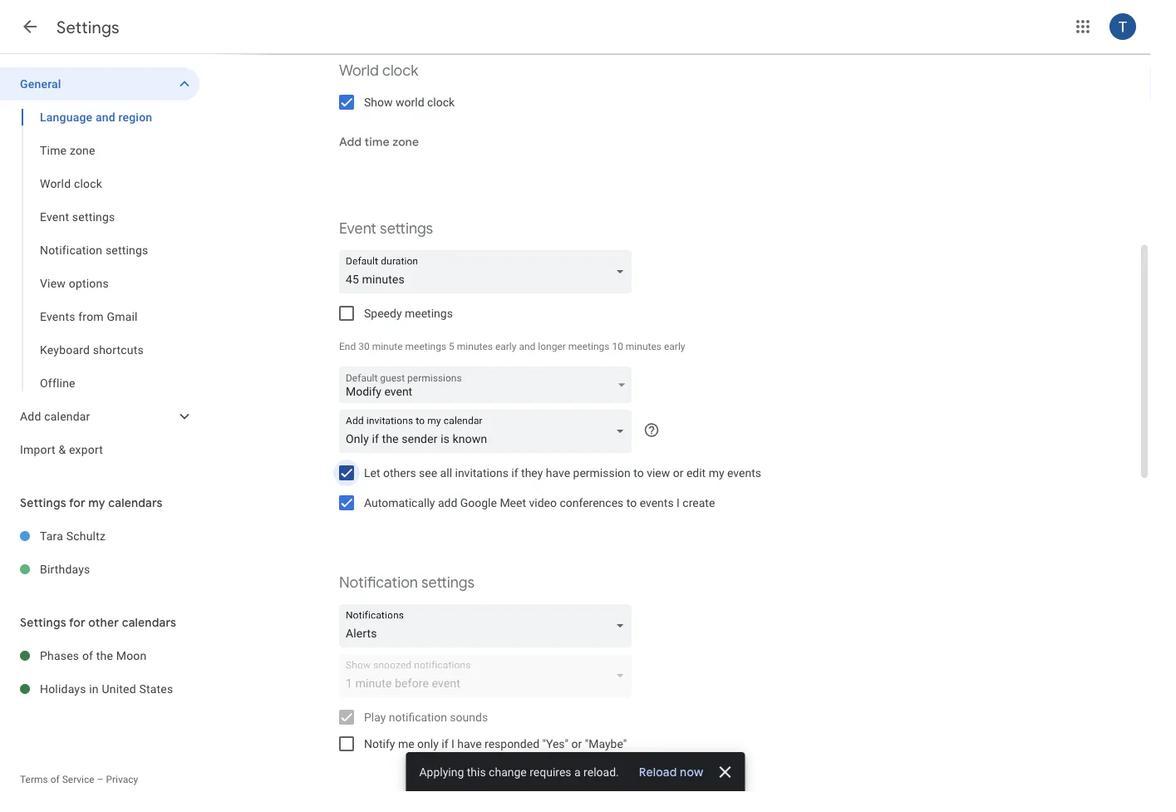 Task type: describe. For each thing, give the bounding box(es) containing it.
tara schultz tree item
[[0, 520, 200, 553]]

region
[[119, 110, 152, 124]]

longer
[[538, 341, 566, 353]]

event
[[385, 385, 413, 398]]

automatically add google meet video conferences to events i create
[[364, 496, 716, 510]]

meetings left "5"
[[406, 341, 447, 353]]

speedy
[[364, 306, 402, 320]]

automatically
[[364, 496, 435, 510]]

0 vertical spatial if
[[512, 466, 519, 480]]

0 vertical spatial to
[[634, 466, 644, 480]]

1 horizontal spatial event settings
[[339, 219, 433, 238]]

see
[[419, 466, 438, 480]]

guest
[[380, 373, 405, 384]]

add for add calendar
[[20, 410, 41, 423]]

phases of the moon
[[40, 649, 147, 663]]

other
[[88, 615, 119, 630]]

change
[[489, 766, 527, 779]]

meet
[[500, 496, 527, 510]]

modify
[[346, 385, 382, 398]]

1 vertical spatial or
[[572, 737, 582, 751]]

options
[[69, 277, 109, 290]]

meetings left 10
[[569, 341, 610, 353]]

me
[[398, 737, 415, 751]]

events
[[40, 310, 75, 324]]

view
[[647, 466, 671, 480]]

terms of service link
[[20, 774, 95, 786]]

gmail
[[107, 310, 138, 324]]

united
[[102, 682, 136, 696]]

events from gmail
[[40, 310, 138, 324]]

speedy meetings
[[364, 306, 453, 320]]

1 horizontal spatial or
[[673, 466, 684, 480]]

0 vertical spatial world clock
[[339, 61, 419, 80]]

world
[[396, 95, 425, 109]]

0 vertical spatial my
[[709, 466, 725, 480]]

default guest permissions modify event
[[346, 373, 462, 398]]

0 vertical spatial events
[[728, 466, 762, 480]]

settings for other calendars
[[20, 615, 176, 630]]

settings for settings
[[57, 17, 120, 38]]

event settings inside 'tree'
[[40, 210, 115, 224]]

permission
[[574, 466, 631, 480]]

reload now button
[[633, 764, 711, 781]]

"maybe"
[[585, 737, 627, 751]]

5
[[449, 341, 455, 353]]

time
[[365, 135, 390, 150]]

keyboard shortcuts
[[40, 343, 144, 357]]

settings for my calendars tree
[[0, 520, 200, 586]]

birthdays tree item
[[0, 553, 200, 586]]

for for other
[[69, 615, 85, 630]]

reload now
[[639, 765, 704, 780]]

meetings up "5"
[[405, 306, 453, 320]]

"yes"
[[543, 737, 569, 751]]

minute
[[372, 341, 403, 353]]

1 vertical spatial i
[[452, 737, 455, 751]]

2 early from the left
[[665, 341, 686, 353]]

notify me only if i have responded "yes" or "maybe"
[[364, 737, 627, 751]]

1 horizontal spatial notification settings
[[339, 573, 475, 593]]

from
[[78, 310, 104, 324]]

applying this change requires a reload.
[[420, 766, 619, 779]]

&
[[59, 443, 66, 457]]

shortcuts
[[93, 343, 144, 357]]

reload.
[[584, 766, 619, 779]]

edit
[[687, 466, 706, 480]]

1 vertical spatial clock
[[427, 95, 455, 109]]

play
[[364, 711, 386, 724]]

add for add time zone
[[339, 135, 362, 150]]

responded
[[485, 737, 540, 751]]

they
[[522, 466, 543, 480]]

event inside 'tree'
[[40, 210, 69, 224]]

calendar
[[44, 410, 90, 423]]

modify event button
[[339, 368, 632, 408]]

calendars for settings for other calendars
[[122, 615, 176, 630]]

30
[[359, 341, 370, 353]]

holidays
[[40, 682, 86, 696]]

notification
[[389, 711, 447, 724]]

1 horizontal spatial event
[[339, 219, 377, 238]]

others
[[383, 466, 416, 480]]

tree containing general
[[0, 67, 200, 467]]

requires
[[530, 766, 572, 779]]

time
[[40, 143, 67, 157]]

time zone
[[40, 143, 95, 157]]

10
[[612, 341, 624, 353]]

terms
[[20, 774, 48, 786]]

import
[[20, 443, 56, 457]]

a
[[575, 766, 581, 779]]

all
[[440, 466, 452, 480]]

in
[[89, 682, 99, 696]]

moon
[[116, 649, 147, 663]]

phases of the moon link
[[40, 640, 200, 673]]

conferences
[[560, 496, 624, 510]]

0 horizontal spatial events
[[640, 496, 674, 510]]

birthdays
[[40, 563, 90, 576]]

google
[[461, 496, 497, 510]]

1 vertical spatial to
[[627, 496, 637, 510]]

view
[[40, 277, 66, 290]]

language and region
[[40, 110, 152, 124]]

notify
[[364, 737, 395, 751]]

settings for settings for other calendars
[[20, 615, 66, 630]]

states
[[139, 682, 173, 696]]

1 minutes from the left
[[457, 341, 493, 353]]

0 horizontal spatial have
[[458, 737, 482, 751]]

keyboard
[[40, 343, 90, 357]]

birthdays link
[[40, 553, 200, 586]]

notification settings inside group
[[40, 243, 148, 257]]

permissions
[[408, 373, 462, 384]]



Task type: vqa. For each thing, say whether or not it's contained in the screenshot.
the leftmost of
yes



Task type: locate. For each thing, give the bounding box(es) containing it.
1 horizontal spatial early
[[665, 341, 686, 353]]

this
[[467, 766, 486, 779]]

1 horizontal spatial i
[[677, 496, 680, 510]]

1 horizontal spatial add
[[339, 135, 362, 150]]

minutes right "5"
[[457, 341, 493, 353]]

notification up view options
[[40, 243, 102, 257]]

0 vertical spatial and
[[96, 110, 115, 124]]

1 vertical spatial notification
[[339, 573, 418, 593]]

world
[[339, 61, 379, 80], [40, 177, 71, 190]]

to left view
[[634, 466, 644, 480]]

add up import
[[20, 410, 41, 423]]

zone inside button
[[393, 135, 419, 150]]

0 horizontal spatial my
[[88, 496, 105, 511]]

2 vertical spatial settings
[[20, 615, 66, 630]]

1 vertical spatial have
[[458, 737, 482, 751]]

0 vertical spatial for
[[69, 496, 85, 511]]

1 for from the top
[[69, 496, 85, 511]]

tree
[[0, 67, 200, 467]]

0 horizontal spatial add
[[20, 410, 41, 423]]

zone inside 'tree'
[[70, 143, 95, 157]]

have
[[546, 466, 571, 480], [458, 737, 482, 751]]

or
[[673, 466, 684, 480], [572, 737, 582, 751]]

add inside button
[[339, 135, 362, 150]]

0 horizontal spatial notification settings
[[40, 243, 148, 257]]

1 horizontal spatial world clock
[[339, 61, 419, 80]]

0 vertical spatial add
[[339, 135, 362, 150]]

1 vertical spatial if
[[442, 737, 449, 751]]

of inside "tree item"
[[82, 649, 93, 663]]

clock up show world clock
[[383, 61, 419, 80]]

1 horizontal spatial notification
[[339, 573, 418, 593]]

let others see all invitations if they have permission to view or edit my events
[[364, 466, 762, 480]]

0 vertical spatial clock
[[383, 61, 419, 80]]

1 vertical spatial notification settings
[[339, 573, 475, 593]]

add inside 'tree'
[[20, 410, 41, 423]]

1 vertical spatial of
[[50, 774, 60, 786]]

for for my
[[69, 496, 85, 511]]

event
[[40, 210, 69, 224], [339, 219, 377, 238]]

now
[[680, 765, 704, 780]]

of for terms
[[50, 774, 60, 786]]

1 vertical spatial calendars
[[122, 615, 176, 630]]

i
[[677, 496, 680, 510], [452, 737, 455, 751]]

general
[[20, 77, 61, 91]]

1 horizontal spatial and
[[519, 341, 536, 353]]

settings for my calendars
[[20, 496, 163, 511]]

notification
[[40, 243, 102, 257], [339, 573, 418, 593]]

events right edit
[[728, 466, 762, 480]]

1 vertical spatial events
[[640, 496, 674, 510]]

settings for settings for my calendars
[[20, 496, 66, 511]]

notification down automatically at the bottom of the page
[[339, 573, 418, 593]]

1 horizontal spatial of
[[82, 649, 93, 663]]

if right only
[[442, 737, 449, 751]]

add left the time
[[339, 135, 362, 150]]

1 vertical spatial for
[[69, 615, 85, 630]]

notification settings up options
[[40, 243, 148, 257]]

–
[[97, 774, 104, 786]]

settings up phases
[[20, 615, 66, 630]]

1 vertical spatial my
[[88, 496, 105, 511]]

0 vertical spatial or
[[673, 466, 684, 480]]

export
[[69, 443, 103, 457]]

0 horizontal spatial i
[[452, 737, 455, 751]]

my
[[709, 466, 725, 480], [88, 496, 105, 511]]

1 horizontal spatial events
[[728, 466, 762, 480]]

and left region
[[96, 110, 115, 124]]

to
[[634, 466, 644, 480], [627, 496, 637, 510]]

applying
[[420, 766, 464, 779]]

have right they on the left bottom of page
[[546, 466, 571, 480]]

and inside 'tree'
[[96, 110, 115, 124]]

phases of the moon tree item
[[0, 640, 200, 673]]

or right "yes"
[[572, 737, 582, 751]]

tara
[[40, 529, 63, 543]]

only
[[418, 737, 439, 751]]

0 horizontal spatial world
[[40, 177, 71, 190]]

add calendar
[[20, 410, 90, 423]]

0 horizontal spatial if
[[442, 737, 449, 751]]

tara schultz
[[40, 529, 106, 543]]

0 horizontal spatial clock
[[74, 177, 102, 190]]

0 horizontal spatial event settings
[[40, 210, 115, 224]]

world down time
[[40, 177, 71, 190]]

1 horizontal spatial if
[[512, 466, 519, 480]]

to right conferences on the bottom of the page
[[627, 496, 637, 510]]

if left they on the left bottom of page
[[512, 466, 519, 480]]

minutes right 10
[[626, 341, 662, 353]]

0 vertical spatial i
[[677, 496, 680, 510]]

i right only
[[452, 737, 455, 751]]

clock right the world
[[427, 95, 455, 109]]

0 horizontal spatial world clock
[[40, 177, 102, 190]]

group
[[0, 101, 200, 400]]

and left longer
[[519, 341, 536, 353]]

world inside 'tree'
[[40, 177, 71, 190]]

0 vertical spatial notification settings
[[40, 243, 148, 257]]

notification settings down automatically at the bottom of the page
[[339, 573, 475, 593]]

0 horizontal spatial zone
[[70, 143, 95, 157]]

world up show at the left
[[339, 61, 379, 80]]

group containing language and region
[[0, 101, 200, 400]]

of right terms
[[50, 774, 60, 786]]

reload
[[639, 765, 678, 780]]

play notification sounds
[[364, 711, 488, 724]]

add time zone
[[339, 135, 419, 150]]

calendars
[[108, 496, 163, 511], [122, 615, 176, 630]]

meetings
[[405, 306, 453, 320], [406, 341, 447, 353], [569, 341, 610, 353]]

events down view
[[640, 496, 674, 510]]

0 vertical spatial have
[[546, 466, 571, 480]]

notification inside 'tree'
[[40, 243, 102, 257]]

clock
[[383, 61, 419, 80], [427, 95, 455, 109], [74, 177, 102, 190]]

zone right the time
[[393, 135, 419, 150]]

privacy link
[[106, 774, 138, 786]]

1 horizontal spatial zone
[[393, 135, 419, 150]]

0 horizontal spatial minutes
[[457, 341, 493, 353]]

settings
[[72, 210, 115, 224], [380, 219, 433, 238], [106, 243, 148, 257], [422, 573, 475, 593]]

settings for other calendars tree
[[0, 640, 200, 706]]

holidays in united states link
[[40, 673, 200, 706]]

show world clock
[[364, 95, 455, 109]]

add
[[438, 496, 458, 510]]

1 vertical spatial add
[[20, 410, 41, 423]]

for left 'other'
[[69, 615, 85, 630]]

event settings
[[40, 210, 115, 224], [339, 219, 433, 238]]

show
[[364, 95, 393, 109]]

1 horizontal spatial minutes
[[626, 341, 662, 353]]

1 vertical spatial world clock
[[40, 177, 102, 190]]

offline
[[40, 376, 75, 390]]

service
[[62, 774, 95, 786]]

0 horizontal spatial or
[[572, 737, 582, 751]]

zone
[[393, 135, 419, 150], [70, 143, 95, 157]]

of left the
[[82, 649, 93, 663]]

0 horizontal spatial early
[[496, 341, 517, 353]]

for
[[69, 496, 85, 511], [69, 615, 85, 630]]

general tree item
[[0, 67, 200, 101]]

early up modify event dropdown button
[[496, 341, 517, 353]]

settings heading
[[57, 17, 120, 38]]

0 vertical spatial calendars
[[108, 496, 163, 511]]

1 early from the left
[[496, 341, 517, 353]]

add
[[339, 135, 362, 150], [20, 410, 41, 423]]

my up tara schultz tree item
[[88, 496, 105, 511]]

2 minutes from the left
[[626, 341, 662, 353]]

i left create
[[677, 496, 680, 510]]

settings up general 'tree item'
[[57, 17, 120, 38]]

2 for from the top
[[69, 615, 85, 630]]

0 vertical spatial notification
[[40, 243, 102, 257]]

go back image
[[20, 17, 40, 37]]

2 horizontal spatial clock
[[427, 95, 455, 109]]

view options
[[40, 277, 109, 290]]

0 vertical spatial world
[[339, 61, 379, 80]]

holidays in united states tree item
[[0, 673, 200, 706]]

settings up tara
[[20, 496, 66, 511]]

terms of service – privacy
[[20, 774, 138, 786]]

1 vertical spatial world
[[40, 177, 71, 190]]

sounds
[[450, 711, 488, 724]]

have down the sounds
[[458, 737, 482, 751]]

privacy
[[106, 774, 138, 786]]

schultz
[[66, 529, 106, 543]]

add time zone button
[[333, 122, 426, 162]]

calendars up the moon on the left bottom of the page
[[122, 615, 176, 630]]

1 vertical spatial settings
[[20, 496, 66, 511]]

calendars up tara schultz tree item
[[108, 496, 163, 511]]

2 vertical spatial clock
[[74, 177, 102, 190]]

world clock down time zone
[[40, 177, 102, 190]]

world clock inside 'tree'
[[40, 177, 102, 190]]

early right 10
[[665, 341, 686, 353]]

clock down time zone
[[74, 177, 102, 190]]

my right edit
[[709, 466, 725, 480]]

create
[[683, 496, 716, 510]]

default
[[346, 373, 378, 384]]

for up tara schultz at the bottom left of the page
[[69, 496, 85, 511]]

the
[[96, 649, 113, 663]]

phases
[[40, 649, 79, 663]]

1 horizontal spatial clock
[[383, 61, 419, 80]]

video
[[529, 496, 557, 510]]

language
[[40, 110, 93, 124]]

of for phases
[[82, 649, 93, 663]]

holidays in united states
[[40, 682, 173, 696]]

invitations
[[455, 466, 509, 480]]

if
[[512, 466, 519, 480], [442, 737, 449, 751]]

end 30 minute meetings 5 minutes early and longer meetings 10 minutes early
[[339, 341, 686, 353]]

1 horizontal spatial my
[[709, 466, 725, 480]]

1 horizontal spatial have
[[546, 466, 571, 480]]

zone right time
[[70, 143, 95, 157]]

0 vertical spatial settings
[[57, 17, 120, 38]]

0 vertical spatial of
[[82, 649, 93, 663]]

0 horizontal spatial event
[[40, 210, 69, 224]]

1 vertical spatial and
[[519, 341, 536, 353]]

0 horizontal spatial of
[[50, 774, 60, 786]]

world clock up show at the left
[[339, 61, 419, 80]]

None field
[[339, 250, 639, 294], [339, 410, 639, 453], [339, 605, 639, 648], [339, 250, 639, 294], [339, 410, 639, 453], [339, 605, 639, 648]]

calendars for settings for my calendars
[[108, 496, 163, 511]]

let
[[364, 466, 381, 480]]

0 horizontal spatial notification
[[40, 243, 102, 257]]

0 horizontal spatial and
[[96, 110, 115, 124]]

clock inside 'tree'
[[74, 177, 102, 190]]

1 horizontal spatial world
[[339, 61, 379, 80]]

or left edit
[[673, 466, 684, 480]]



